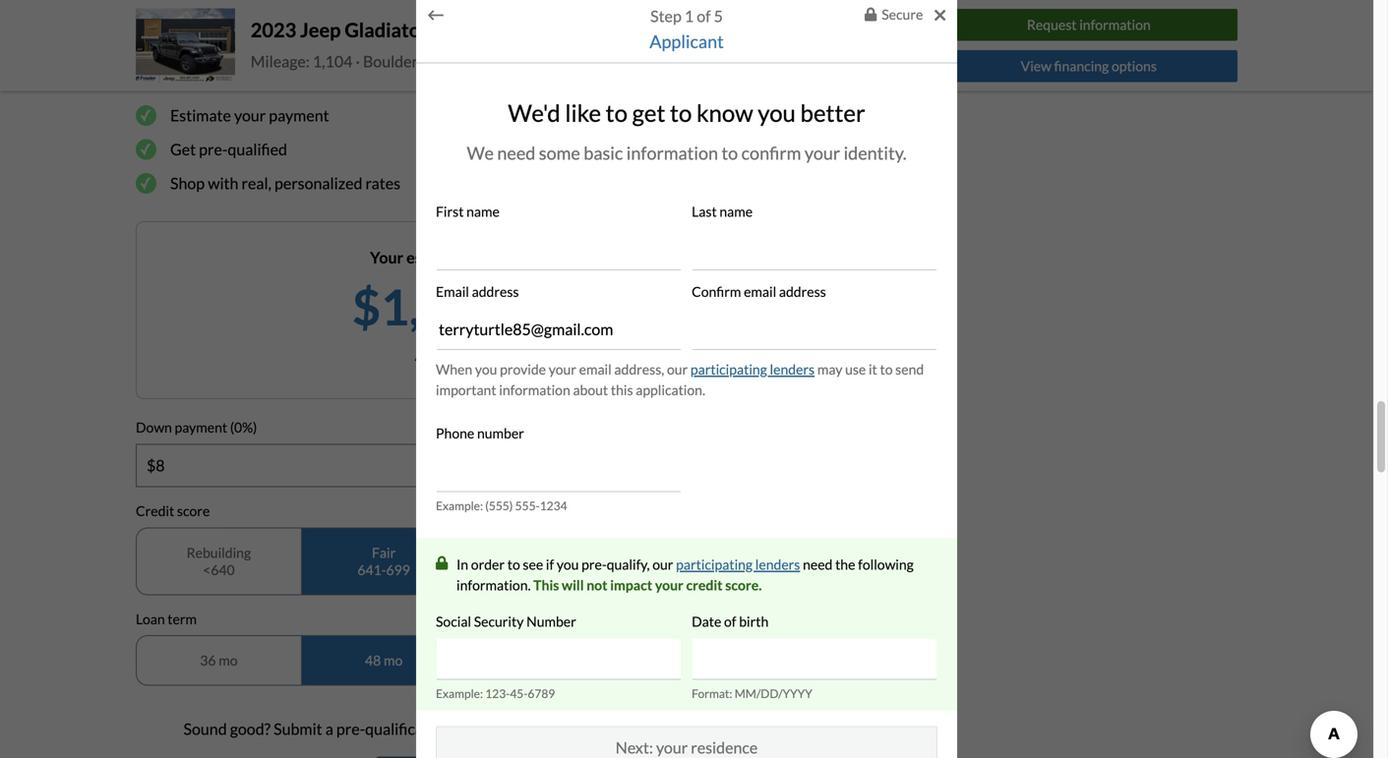 Task type: vqa. For each thing, say whether or not it's contained in the screenshot.


Task type: locate. For each thing, give the bounding box(es) containing it.
when you provide your email address, our participating lenders
[[436, 361, 815, 378]]

mo right the 48
[[384, 652, 403, 669]]

if
[[546, 556, 554, 573]]

credit
[[686, 577, 723, 594]]

know
[[697, 99, 753, 127]]

2 vertical spatial of
[[724, 614, 737, 630]]

lock image
[[436, 556, 448, 570]]

0 vertical spatial payment
[[269, 106, 329, 125]]

0 horizontal spatial information
[[499, 382, 571, 399]]

lenders
[[770, 361, 815, 378], [756, 556, 800, 573]]

score.
[[725, 577, 762, 594]]

your left 'credit'
[[655, 577, 684, 594]]

1 vertical spatial get
[[560, 720, 582, 739]]

mo
[[219, 652, 238, 669], [384, 652, 403, 669]]

qualified
[[228, 140, 287, 159]]

0 horizontal spatial personalized
[[275, 174, 363, 193]]

with
[[208, 174, 239, 193]]

·
[[356, 52, 360, 71]]

0 vertical spatial participating
[[691, 361, 767, 378]]

is
[[552, 248, 563, 267]]

0 vertical spatial participating lenders link
[[691, 359, 815, 380]]

this
[[611, 382, 633, 399]]

0 horizontal spatial you
[[475, 361, 497, 378]]

participating
[[691, 361, 767, 378], [676, 556, 753, 573]]

0 vertical spatial personalized
[[275, 174, 363, 193]]

we'd
[[508, 99, 561, 127]]

gladiator
[[345, 18, 428, 42]]

pre-
[[199, 140, 228, 159], [582, 556, 607, 573], [336, 720, 365, 739]]

2 example: from the top
[[436, 687, 483, 701]]

1 horizontal spatial you
[[557, 556, 579, 573]]

pre- right a
[[336, 720, 365, 739]]

payment*
[[480, 248, 549, 267]]

loan term
[[136, 611, 197, 628]]

real,
[[242, 174, 272, 193]]

co
[[424, 52, 447, 71]]

First name text field
[[437, 229, 681, 270]]

to up we need some basic information to confirm your identity.
[[670, 99, 692, 127]]

view financing options button
[[940, 50, 1238, 82]]

participating lenders link down confirm email address email field
[[691, 359, 815, 380]]

1 horizontal spatial address
[[779, 283, 826, 300]]

1 mo from the left
[[219, 652, 238, 669]]

1 horizontal spatial email
[[744, 283, 777, 300]]

48 mo
[[365, 652, 403, 669]]

our up this will not impact your credit score.
[[653, 556, 674, 573]]

0 horizontal spatial name
[[467, 203, 500, 220]]

may
[[818, 361, 843, 378]]

2 horizontal spatial you
[[758, 99, 796, 127]]

$1,347 /mo est
[[352, 277, 560, 336]]

email right confirm
[[744, 283, 777, 300]]

payment down advance at the top
[[269, 106, 329, 125]]

0 horizontal spatial get
[[560, 720, 582, 739]]

mo for 36 mo
[[219, 652, 238, 669]]

now
[[510, 720, 539, 739]]

mo right 36
[[219, 652, 238, 669]]

name for first name
[[467, 203, 500, 220]]

1 horizontal spatial get
[[632, 99, 666, 127]]

0 vertical spatial information
[[1080, 16, 1151, 33]]

1 horizontal spatial name
[[720, 203, 753, 220]]

1 example: from the top
[[436, 499, 483, 513]]

$4,573
[[710, 59, 759, 78]]

1 vertical spatial participating
[[676, 556, 753, 573]]

0 horizontal spatial payment
[[175, 419, 227, 436]]

qualify,
[[607, 556, 650, 573]]

to
[[606, 99, 628, 127], [670, 99, 692, 127], [722, 142, 738, 164], [880, 361, 893, 378], [507, 556, 520, 573], [542, 720, 557, 739]]

1 name from the left
[[467, 203, 500, 220]]

shop with real, personalized rates
[[170, 174, 401, 193]]

Down payment (0%) text field
[[137, 445, 796, 487]]

number
[[527, 614, 576, 630]]

(555)
[[485, 499, 513, 513]]

0 vertical spatial email
[[744, 283, 777, 300]]

45-
[[510, 687, 528, 701]]

to right it
[[880, 361, 893, 378]]

2 vertical spatial pre-
[[336, 720, 365, 739]]

0 vertical spatial lenders
[[770, 361, 815, 378]]

impact
[[610, 577, 653, 594]]

our up application.
[[667, 361, 688, 378]]

0 horizontal spatial mo
[[219, 652, 238, 669]]

2 name from the left
[[720, 203, 753, 220]]

pre- right get
[[199, 140, 228, 159]]

0 horizontal spatial of
[[449, 346, 463, 365]]

information up 'options'
[[1080, 16, 1151, 33]]

you right if
[[557, 556, 579, 573]]

0 vertical spatial example:
[[436, 499, 483, 513]]

not
[[587, 577, 608, 594]]

1 vertical spatial payment
[[175, 419, 227, 436]]

1 address from the left
[[472, 283, 519, 300]]

749
[[551, 562, 575, 578]]

away)
[[496, 52, 536, 71]]

0 horizontal spatial pre-
[[199, 140, 228, 159]]

2 vertical spatial information
[[499, 382, 571, 399]]

participating lenders link up score.
[[676, 554, 800, 575]]

need
[[497, 142, 536, 164], [803, 556, 833, 573]]

fair 641-699
[[358, 544, 410, 578]]

0 vertical spatial get
[[632, 99, 666, 127]]

need right we
[[497, 142, 536, 164]]

excellent 750-850
[[686, 544, 742, 578]]

need inside need the following information.
[[803, 556, 833, 573]]

step
[[651, 6, 682, 26]]

2 horizontal spatial of
[[724, 614, 737, 630]]

personalized right real,
[[275, 174, 363, 193]]

1 horizontal spatial information
[[627, 142, 718, 164]]

lenders left may
[[770, 361, 815, 378]]

1 vertical spatial lenders
[[756, 556, 800, 573]]

you up the important
[[475, 361, 497, 378]]

of right 1
[[697, 6, 711, 26]]

$4,573 below market
[[710, 59, 858, 78]]

2 horizontal spatial pre-
[[582, 556, 607, 573]]

1 vertical spatial you
[[475, 361, 497, 378]]

rates
[[366, 174, 401, 193]]

get right the 'now'
[[560, 720, 582, 739]]

lenders up score.
[[756, 556, 800, 573]]

below
[[763, 59, 806, 78]]

0 horizontal spatial email
[[579, 361, 612, 378]]

good 700-749
[[523, 544, 575, 578]]

date
[[692, 614, 722, 630]]

1 horizontal spatial mo
[[384, 652, 403, 669]]

finance in advance
[[136, 54, 319, 80]]

est
[[539, 310, 560, 329]]

participating lenders link
[[691, 359, 815, 380], [676, 554, 800, 575]]

rates.
[[711, 720, 749, 739]]

1 vertical spatial pre-
[[582, 556, 607, 573]]

email address
[[436, 283, 519, 300]]

social
[[436, 614, 471, 630]]

your down better
[[805, 142, 840, 164]]

1 vertical spatial example:
[[436, 687, 483, 701]]

fair
[[372, 544, 396, 561]]

to right the 'now'
[[542, 720, 557, 739]]

lock image
[[865, 8, 877, 21]]

1
[[685, 6, 694, 26]]

information down we'd like to get to know you better
[[627, 142, 718, 164]]

order
[[471, 556, 505, 573]]

request
[[1027, 16, 1077, 33]]

example: up the sound good? submit a pre-qualification request now to get your personalized rates. at the bottom
[[436, 687, 483, 701]]

apr of 10.89%
[[415, 346, 518, 365]]

participating up application.
[[691, 361, 767, 378]]

of left "birth"
[[724, 614, 737, 630]]

example: for social
[[436, 687, 483, 701]]

1 horizontal spatial pre-
[[336, 720, 365, 739]]

previous step image
[[428, 7, 444, 24]]

of inside step 1 of 5 applicant
[[697, 6, 711, 26]]

address up confirm email address email field
[[779, 283, 826, 300]]

1 horizontal spatial of
[[697, 6, 711, 26]]

pre- up 'not'
[[582, 556, 607, 573]]

$1,347
[[352, 277, 506, 336]]

personalized down format:
[[620, 720, 708, 739]]

example: for phone
[[436, 499, 483, 513]]

your right next:
[[656, 739, 688, 758]]

2023 jeep gladiator mileage: 1,104 · boulder, co (28 mi away)
[[251, 18, 536, 71]]

your up about at the bottom of the page
[[549, 361, 577, 378]]

name right 'last'
[[720, 203, 753, 220]]

information down the provide
[[499, 382, 571, 399]]

to left see
[[507, 556, 520, 573]]

0 vertical spatial of
[[697, 6, 711, 26]]

700-
[[523, 562, 551, 578]]

get
[[170, 140, 196, 159]]

personalized
[[275, 174, 363, 193], [620, 720, 708, 739]]

of right apr
[[449, 346, 463, 365]]

your right the 'now'
[[585, 720, 617, 739]]

confirm
[[692, 283, 741, 300]]

example:
[[436, 499, 483, 513], [436, 687, 483, 701]]

750-
[[688, 562, 716, 578]]

example: left (555)
[[436, 499, 483, 513]]

1 horizontal spatial need
[[803, 556, 833, 573]]

0 vertical spatial need
[[497, 142, 536, 164]]

2 mo from the left
[[384, 652, 403, 669]]

1 vertical spatial of
[[449, 346, 463, 365]]

need left the
[[803, 556, 833, 573]]

(0%)
[[230, 419, 257, 436]]

2 horizontal spatial information
[[1080, 16, 1151, 33]]

information
[[1080, 16, 1151, 33], [627, 142, 718, 164], [499, 382, 571, 399]]

view
[[1021, 58, 1052, 74]]

1 horizontal spatial payment
[[269, 106, 329, 125]]

36
[[200, 652, 216, 669]]

email up about at the bottom of the page
[[579, 361, 612, 378]]

you
[[758, 99, 796, 127], [475, 361, 497, 378], [557, 556, 579, 573]]

secure
[[882, 6, 923, 23]]

1 vertical spatial our
[[653, 556, 674, 573]]

1 vertical spatial need
[[803, 556, 833, 573]]

important
[[436, 382, 497, 399]]

1 vertical spatial participating lenders link
[[676, 554, 800, 575]]

participating up 'credit'
[[676, 556, 753, 573]]

example: 123-45-6789
[[436, 687, 555, 701]]

name right first
[[467, 203, 500, 220]]

confirm email address
[[692, 283, 826, 300]]

1 vertical spatial email
[[579, 361, 612, 378]]

our
[[667, 361, 688, 378], [653, 556, 674, 573]]

get up we need some basic information to confirm your identity.
[[632, 99, 666, 127]]

info circle image
[[565, 312, 581, 328]]

you up confirm
[[758, 99, 796, 127]]

address down payment*
[[472, 283, 519, 300]]

0 horizontal spatial address
[[472, 283, 519, 300]]

payment left (0%)
[[175, 419, 227, 436]]

1 vertical spatial personalized
[[620, 720, 708, 739]]



Task type: describe. For each thing, give the bounding box(es) containing it.
credit score
[[136, 503, 210, 520]]

<640
[[203, 562, 235, 578]]

Last name text field
[[693, 229, 937, 270]]

following
[[858, 556, 914, 573]]

to inside may use it to send important information about this application.
[[880, 361, 893, 378]]

of for apr of 10.89%
[[449, 346, 463, 365]]

1 horizontal spatial personalized
[[620, 720, 708, 739]]

this will not impact your credit score.
[[534, 577, 762, 594]]

some
[[539, 142, 580, 164]]

basic
[[584, 142, 623, 164]]

$47,995
[[710, 7, 772, 28]]

shop
[[170, 174, 205, 193]]

we'd like to get to know you better dialog
[[0, 0, 1389, 759]]

view financing options
[[1021, 58, 1157, 74]]

pre- inside we'd like to get to know you better dialog
[[582, 556, 607, 573]]

2 vertical spatial you
[[557, 556, 579, 573]]

email
[[436, 283, 469, 300]]

get inside dialog
[[632, 99, 666, 127]]

information.
[[457, 577, 531, 594]]

0 vertical spatial our
[[667, 361, 688, 378]]

options
[[1112, 58, 1157, 74]]

first name
[[436, 203, 500, 220]]

mo for 48 mo
[[384, 652, 403, 669]]

mileage:
[[251, 52, 310, 71]]

estimated
[[407, 248, 477, 267]]

example: (555) 555-1234
[[436, 499, 567, 513]]

address,
[[614, 361, 665, 378]]

first
[[436, 203, 464, 220]]

(28
[[450, 52, 473, 71]]

last name
[[692, 203, 753, 220]]

641-
[[358, 562, 386, 578]]

like
[[565, 99, 601, 127]]

qualification
[[365, 720, 451, 739]]

will
[[562, 577, 584, 594]]

48
[[365, 652, 381, 669]]

phone
[[436, 425, 475, 442]]

Confirm email address email field
[[693, 309, 937, 350]]

the
[[836, 556, 856, 573]]

financing
[[1054, 58, 1109, 74]]

of for date of birth
[[724, 614, 737, 630]]

date of birth
[[692, 614, 769, 630]]

Email address email field
[[437, 309, 681, 350]]

36 mo
[[200, 652, 238, 669]]

request information button
[[940, 9, 1238, 41]]

next:
[[616, 739, 653, 758]]

send
[[896, 361, 924, 378]]

Social Security Number password field
[[437, 639, 681, 681]]

/mo
[[509, 310, 536, 329]]

close financing wizard image
[[935, 7, 946, 24]]

10.89%
[[466, 346, 518, 365]]

term
[[168, 611, 197, 628]]

0 vertical spatial you
[[758, 99, 796, 127]]

information inside request information button
[[1080, 16, 1151, 33]]

your
[[370, 248, 404, 267]]

555-
[[515, 499, 540, 513]]

your estimated payment* is
[[370, 248, 563, 267]]

0 horizontal spatial need
[[497, 142, 536, 164]]

2023 jeep gladiator image
[[136, 8, 235, 83]]

we'd like to get to know you better
[[508, 99, 866, 127]]

confirm
[[742, 142, 801, 164]]

participating lenders link for when you provide your email address, our
[[691, 359, 815, 380]]

boulder,
[[363, 52, 420, 71]]

5
[[714, 6, 723, 26]]

score
[[177, 503, 210, 520]]

your up qualified
[[234, 106, 266, 125]]

rebuilding <640
[[187, 544, 251, 578]]

good
[[532, 544, 566, 561]]

format: mm/dd/yyyy
[[692, 687, 813, 701]]

identity.
[[844, 142, 907, 164]]

1,104
[[313, 52, 353, 71]]

to right like
[[606, 99, 628, 127]]

estimate your payment
[[170, 106, 329, 125]]

application.
[[636, 382, 706, 399]]

in
[[457, 556, 468, 573]]

submit
[[274, 720, 322, 739]]

we
[[467, 142, 494, 164]]

market
[[809, 59, 858, 78]]

in order to see if you pre-qualify, our participating lenders
[[457, 556, 800, 573]]

a
[[325, 720, 333, 739]]

mm/dd/yyyy
[[735, 687, 813, 701]]

we need some basic information to confirm your identity.
[[467, 142, 907, 164]]

security
[[474, 614, 524, 630]]

better
[[801, 99, 866, 127]]

loan
[[136, 611, 165, 628]]

mi
[[476, 52, 493, 71]]

participating lenders link for in order to see if you pre-qualify, our
[[676, 554, 800, 575]]

123-
[[485, 687, 510, 701]]

in
[[216, 54, 234, 80]]

0 vertical spatial pre-
[[199, 140, 228, 159]]

2 address from the left
[[779, 283, 826, 300]]

down
[[136, 419, 172, 436]]

your inside button
[[656, 739, 688, 758]]

when
[[436, 361, 473, 378]]

about
[[573, 382, 608, 399]]

apr
[[415, 346, 445, 365]]

Date of birth password field
[[693, 639, 937, 681]]

to down know
[[722, 142, 738, 164]]

jeep
[[300, 18, 341, 42]]

name for last name
[[720, 203, 753, 220]]

see
[[523, 556, 543, 573]]

applicant
[[650, 30, 724, 52]]

information inside may use it to send important information about this application.
[[499, 382, 571, 399]]

1 vertical spatial information
[[627, 142, 718, 164]]

6789
[[528, 687, 555, 701]]



